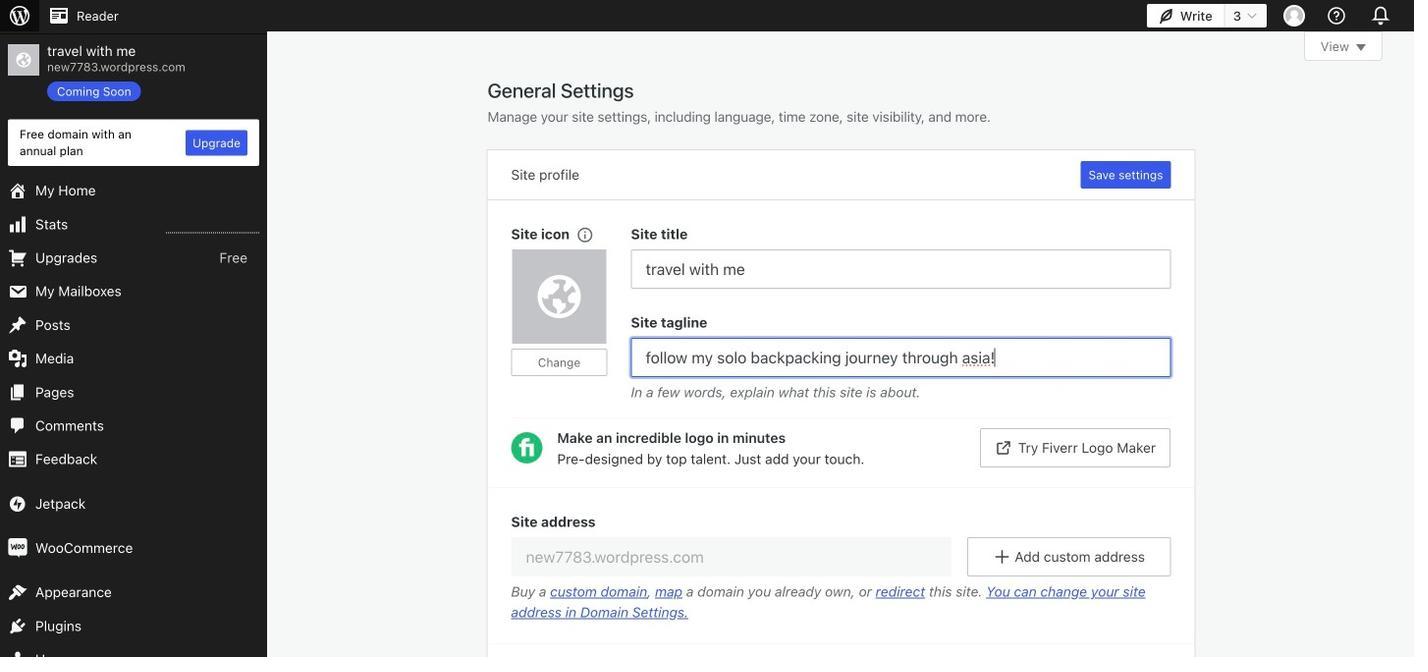 Task type: vqa. For each thing, say whether or not it's contained in the screenshot.
Toggle menu icon to the top
no



Task type: describe. For each thing, give the bounding box(es) containing it.
my profile image
[[1284, 5, 1305, 27]]

manage your sites image
[[8, 4, 31, 28]]

fiverr small logo image
[[511, 432, 543, 464]]

help image
[[1325, 4, 1349, 28]]



Task type: locate. For each thing, give the bounding box(es) containing it.
None text field
[[631, 250, 1171, 289], [631, 338, 1171, 377], [631, 250, 1171, 289], [631, 338, 1171, 377]]

1 img image from the top
[[8, 494, 28, 514]]

manage your notifications image
[[1367, 2, 1395, 29]]

2 img image from the top
[[8, 538, 28, 558]]

main content
[[488, 31, 1383, 657]]

group
[[511, 224, 631, 408], [631, 224, 1171, 289], [631, 312, 1171, 408], [488, 487, 1195, 644]]

1 vertical spatial img image
[[8, 538, 28, 558]]

0 vertical spatial img image
[[8, 494, 28, 514]]

img image
[[8, 494, 28, 514], [8, 538, 28, 558]]

highest hourly views 0 image
[[166, 220, 259, 233]]

closed image
[[1357, 44, 1366, 51]]

None text field
[[511, 537, 952, 577]]

more information image
[[576, 225, 593, 243]]



